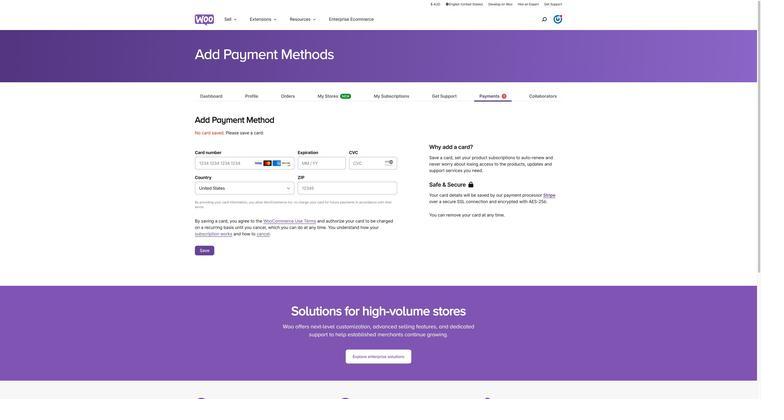 Task type: describe. For each thing, give the bounding box(es) containing it.
search image
[[541, 15, 549, 24]]

open account menu image
[[554, 15, 563, 24]]

lock image
[[469, 182, 474, 187]]

service navigation menu element
[[531, 11, 563, 28]]



Task type: vqa. For each thing, say whether or not it's contained in the screenshot.
right Want
no



